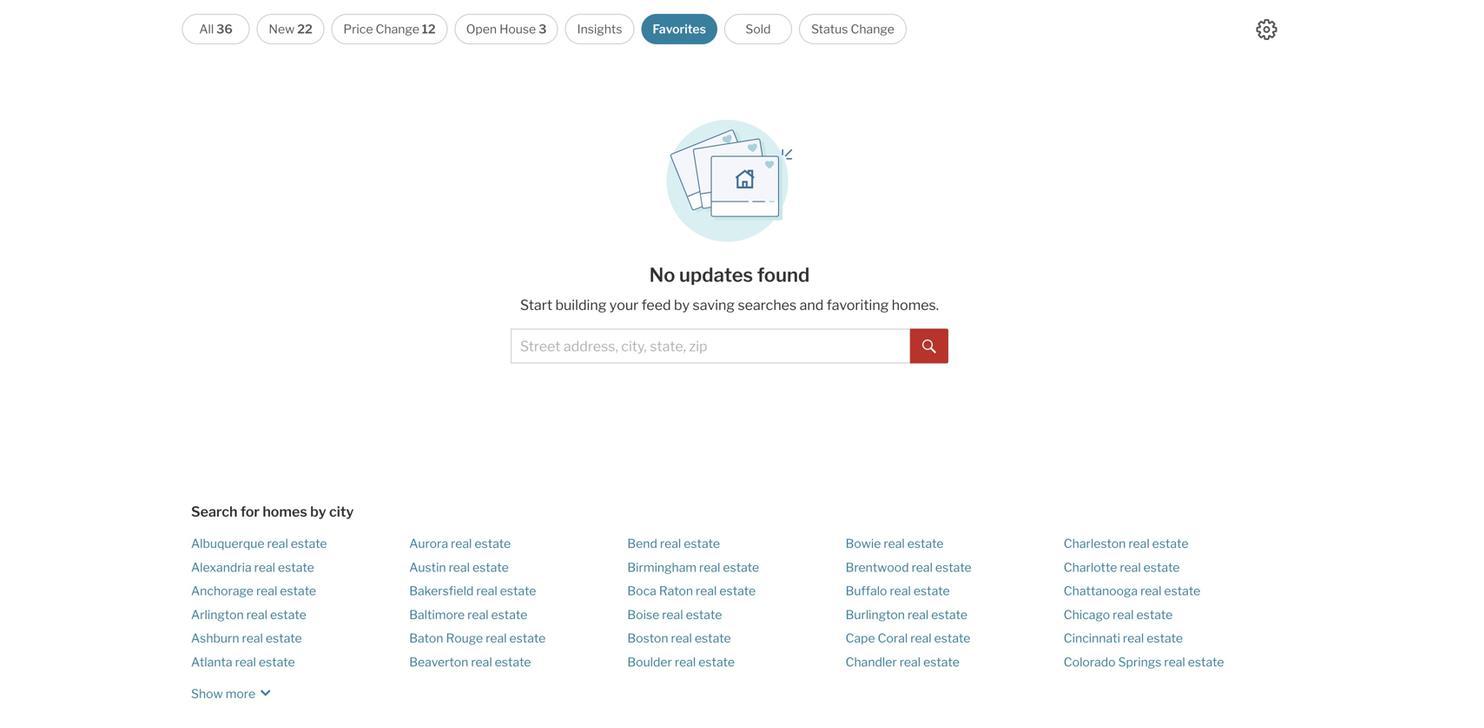 Task type: describe. For each thing, give the bounding box(es) containing it.
ashburn real estate
[[191, 631, 302, 646]]

boston real estate
[[627, 631, 731, 646]]

real for boston real estate
[[671, 631, 692, 646]]

atlanta
[[191, 655, 232, 669]]

albuquerque
[[191, 536, 264, 551]]

austin real estate link
[[409, 560, 509, 575]]

estate down birmingham real estate link
[[719, 584, 756, 598]]

price
[[343, 22, 373, 36]]

for
[[240, 503, 260, 520]]

chattanooga
[[1064, 584, 1138, 598]]

3
[[539, 22, 547, 36]]

and
[[799, 297, 824, 314]]

real for albuquerque real estate
[[267, 536, 288, 551]]

bend real estate link
[[627, 536, 720, 551]]

real for charlotte real estate
[[1120, 560, 1141, 575]]

real for alexandria real estate
[[254, 560, 275, 575]]

estate for brentwood real estate
[[935, 560, 972, 575]]

austin
[[409, 560, 446, 575]]

bakersfield real estate
[[409, 584, 536, 598]]

estate for charleston real estate
[[1152, 536, 1188, 551]]

estate for baltimore real estate
[[491, 607, 527, 622]]

bend
[[627, 536, 657, 551]]

beaverton
[[409, 655, 468, 669]]

real right rouge
[[486, 631, 507, 646]]

aurora
[[409, 536, 448, 551]]

chattanooga real estate
[[1064, 584, 1200, 598]]

homes
[[263, 503, 307, 520]]

boulder real estate link
[[627, 655, 735, 669]]

estate for charlotte real estate
[[1143, 560, 1180, 575]]

cape
[[846, 631, 875, 646]]

real right springs
[[1164, 655, 1185, 669]]

ashburn
[[191, 631, 239, 646]]

Status Change radio
[[799, 14, 907, 44]]

submit search image
[[922, 340, 936, 354]]

aurora real estate link
[[409, 536, 511, 551]]

real for chandler real estate
[[900, 655, 921, 669]]

real for aurora real estate
[[451, 536, 472, 551]]

house
[[499, 22, 536, 36]]

estate for alexandria real estate
[[278, 560, 314, 575]]

real for chicago real estate
[[1113, 607, 1134, 622]]

estate for chandler real estate
[[923, 655, 960, 669]]

real for chattanooga real estate
[[1140, 584, 1162, 598]]

New radio
[[257, 14, 324, 44]]

estate for albuquerque real estate
[[291, 536, 327, 551]]

real for brentwood real estate
[[912, 560, 933, 575]]

baltimore real estate link
[[409, 607, 527, 622]]

cincinnati real estate
[[1064, 631, 1183, 646]]

estate for austin real estate
[[472, 560, 509, 575]]

Price Change radio
[[331, 14, 448, 44]]

Street address, city, state, zip search field
[[511, 329, 910, 363]]

search for homes by city
[[191, 503, 354, 520]]

bowie real estate
[[846, 536, 944, 551]]

estate for buffalo real estate
[[913, 584, 950, 598]]

springs
[[1118, 655, 1161, 669]]

burlington real estate link
[[846, 607, 968, 622]]

start
[[520, 297, 552, 314]]

updates
[[679, 263, 753, 287]]

coral
[[878, 631, 908, 646]]

bowie
[[846, 536, 881, 551]]

1 vertical spatial by
[[310, 503, 326, 520]]

brentwood real estate
[[846, 560, 972, 575]]

estate for boulder real estate
[[698, 655, 735, 669]]

albuquerque real estate
[[191, 536, 327, 551]]

burlington
[[846, 607, 905, 622]]

estate for anchorage real estate
[[280, 584, 316, 598]]

real for arlington real estate
[[246, 607, 267, 622]]

baton rouge real estate link
[[409, 631, 546, 646]]

estate for cincinnati real estate
[[1147, 631, 1183, 646]]

brentwood
[[846, 560, 909, 575]]

chandler real estate
[[846, 655, 960, 669]]

open house 3
[[466, 22, 547, 36]]

insights
[[577, 22, 622, 36]]

12
[[422, 22, 436, 36]]

estate for ashburn real estate
[[266, 631, 302, 646]]

boise real estate
[[627, 607, 722, 622]]

colorado springs real estate
[[1064, 655, 1224, 669]]

option group containing all
[[182, 14, 907, 44]]

alexandria
[[191, 560, 252, 575]]

22
[[297, 22, 312, 36]]

buffalo real estate
[[846, 584, 950, 598]]

new
[[269, 22, 295, 36]]

birmingham real estate link
[[627, 560, 759, 575]]

arlington
[[191, 607, 244, 622]]

saving
[[693, 297, 735, 314]]

real for bowie real estate
[[884, 536, 905, 551]]

arlington real estate
[[191, 607, 306, 622]]

beaverton real estate link
[[409, 655, 531, 669]]

Insights radio
[[565, 14, 634, 44]]

estate for bowie real estate
[[907, 536, 944, 551]]

real for burlington real estate
[[907, 607, 929, 622]]

real for beaverton real estate
[[471, 655, 492, 669]]

start building your feed by saving searches and favoriting homes.
[[520, 297, 939, 314]]

show more link
[[191, 677, 276, 703]]

estate up 'beaverton real estate' link
[[509, 631, 546, 646]]

city
[[329, 503, 354, 520]]

boca raton real estate
[[627, 584, 756, 598]]

estate for bend real estate
[[684, 536, 720, 551]]

estate down the burlington real estate
[[934, 631, 970, 646]]

real for baltimore real estate
[[467, 607, 489, 622]]

real for cincinnati real estate
[[1123, 631, 1144, 646]]

estate for atlanta real estate
[[259, 655, 295, 669]]

boulder
[[627, 655, 672, 669]]

birmingham
[[627, 560, 697, 575]]

cincinnati
[[1064, 631, 1120, 646]]

arlington real estate link
[[191, 607, 306, 622]]

ashburn real estate link
[[191, 631, 302, 646]]



Task type: locate. For each thing, give the bounding box(es) containing it.
real up brentwood real estate link
[[884, 536, 905, 551]]

estate up birmingham real estate
[[684, 536, 720, 551]]

burlington real estate
[[846, 607, 968, 622]]

beaverton real estate
[[409, 655, 531, 669]]

change for price
[[376, 22, 419, 36]]

charleston real estate link
[[1064, 536, 1188, 551]]

real up cincinnati real estate
[[1113, 607, 1134, 622]]

price change 12
[[343, 22, 436, 36]]

bowie real estate link
[[846, 536, 944, 551]]

real down raton
[[662, 607, 683, 622]]

boulder real estate
[[627, 655, 735, 669]]

charlotte
[[1064, 560, 1117, 575]]

open
[[466, 22, 497, 36]]

real for bakersfield real estate
[[476, 584, 497, 598]]

estate down 'alexandria real estate' at the bottom of the page
[[280, 584, 316, 598]]

boise
[[627, 607, 659, 622]]

by left 'city'
[[310, 503, 326, 520]]

All radio
[[182, 14, 250, 44]]

estate down arlington real estate
[[266, 631, 302, 646]]

anchorage
[[191, 584, 254, 598]]

charlotte real estate
[[1064, 560, 1180, 575]]

real down anchorage real estate
[[246, 607, 267, 622]]

estate for bakersfield real estate
[[500, 584, 536, 598]]

Favorites radio
[[641, 14, 717, 44]]

real
[[267, 536, 288, 551], [451, 536, 472, 551], [660, 536, 681, 551], [884, 536, 905, 551], [1128, 536, 1150, 551], [254, 560, 275, 575], [449, 560, 470, 575], [699, 560, 720, 575], [912, 560, 933, 575], [1120, 560, 1141, 575], [256, 584, 277, 598], [476, 584, 497, 598], [696, 584, 717, 598], [890, 584, 911, 598], [1140, 584, 1162, 598], [246, 607, 267, 622], [467, 607, 489, 622], [662, 607, 683, 622], [907, 607, 929, 622], [1113, 607, 1134, 622], [242, 631, 263, 646], [486, 631, 507, 646], [671, 631, 692, 646], [910, 631, 932, 646], [1123, 631, 1144, 646], [235, 655, 256, 669], [471, 655, 492, 669], [675, 655, 696, 669], [900, 655, 921, 669], [1164, 655, 1185, 669]]

chicago
[[1064, 607, 1110, 622]]

buffalo
[[846, 584, 887, 598]]

real for boulder real estate
[[675, 655, 696, 669]]

1 horizontal spatial by
[[674, 297, 690, 314]]

real for austin real estate
[[449, 560, 470, 575]]

boston
[[627, 631, 668, 646]]

buffalo real estate link
[[846, 584, 950, 598]]

chandler real estate link
[[846, 655, 960, 669]]

estate up baton rouge real estate link at the left bottom
[[491, 607, 527, 622]]

searches
[[738, 297, 797, 314]]

real up cape coral real estate
[[907, 607, 929, 622]]

change for status
[[851, 22, 894, 36]]

austin real estate
[[409, 560, 509, 575]]

real up boulder real estate link
[[671, 631, 692, 646]]

favoriting
[[827, 297, 889, 314]]

2 change from the left
[[851, 22, 894, 36]]

real up the austin real estate link
[[451, 536, 472, 551]]

0 horizontal spatial change
[[376, 22, 419, 36]]

boca raton real estate link
[[627, 584, 756, 598]]

estate for chicago real estate
[[1136, 607, 1173, 622]]

real up birmingham
[[660, 536, 681, 551]]

change
[[376, 22, 419, 36], [851, 22, 894, 36]]

baltimore
[[409, 607, 465, 622]]

real for anchorage real estate
[[256, 584, 277, 598]]

real for buffalo real estate
[[890, 584, 911, 598]]

estate down boca raton real estate
[[686, 607, 722, 622]]

estate up boca raton real estate
[[723, 560, 759, 575]]

real up springs
[[1123, 631, 1144, 646]]

0 vertical spatial by
[[674, 297, 690, 314]]

cape coral real estate
[[846, 631, 970, 646]]

estate down boston real estate
[[698, 655, 735, 669]]

raton
[[659, 584, 693, 598]]

real up charlotte real estate
[[1128, 536, 1150, 551]]

estate right springs
[[1188, 655, 1224, 669]]

estate for chattanooga real estate
[[1164, 584, 1200, 598]]

estate up bakersfield real estate
[[472, 560, 509, 575]]

real up boca raton real estate link
[[699, 560, 720, 575]]

estate up buffalo real estate
[[935, 560, 972, 575]]

real for birmingham real estate
[[699, 560, 720, 575]]

real down birmingham real estate link
[[696, 584, 717, 598]]

all
[[199, 22, 214, 36]]

real for atlanta real estate
[[235, 655, 256, 669]]

boise real estate link
[[627, 607, 722, 622]]

estate down the ashburn real estate link
[[259, 655, 295, 669]]

real down baton rouge real estate link at the left bottom
[[471, 655, 492, 669]]

chandler
[[846, 655, 897, 669]]

estate for birmingham real estate
[[723, 560, 759, 575]]

estate down baton rouge real estate
[[495, 655, 531, 669]]

estate up charlotte real estate link
[[1152, 536, 1188, 551]]

estate down chattanooga real estate at the right
[[1136, 607, 1173, 622]]

change left 12
[[376, 22, 419, 36]]

estate down cape coral real estate link
[[923, 655, 960, 669]]

change right status on the top
[[851, 22, 894, 36]]

real down the ashburn real estate link
[[235, 655, 256, 669]]

no
[[649, 263, 675, 287]]

more
[[226, 687, 255, 701]]

estate down anchorage real estate link
[[270, 607, 306, 622]]

estate for burlington real estate
[[931, 607, 968, 622]]

real for charleston real estate
[[1128, 536, 1150, 551]]

Open House radio
[[455, 14, 558, 44]]

atlanta real estate link
[[191, 655, 295, 669]]

anchorage real estate
[[191, 584, 316, 598]]

estate up baltimore real estate
[[500, 584, 536, 598]]

anchorage real estate link
[[191, 584, 316, 598]]

real down arlington real estate
[[242, 631, 263, 646]]

atlanta real estate
[[191, 655, 295, 669]]

estate for arlington real estate
[[270, 607, 306, 622]]

estate up cape coral real estate
[[931, 607, 968, 622]]

show more
[[191, 687, 255, 701]]

by right feed
[[674, 297, 690, 314]]

birmingham real estate
[[627, 560, 759, 575]]

chicago real estate link
[[1064, 607, 1173, 622]]

bend real estate
[[627, 536, 720, 551]]

real for bend real estate
[[660, 536, 681, 551]]

real for boise real estate
[[662, 607, 683, 622]]

real down albuquerque real estate
[[254, 560, 275, 575]]

real up burlington real estate link
[[890, 584, 911, 598]]

show
[[191, 687, 223, 701]]

real down boston real estate
[[675, 655, 696, 669]]

estate down albuquerque real estate
[[278, 560, 314, 575]]

bakersfield real estate link
[[409, 584, 536, 598]]

estate for aurora real estate
[[475, 536, 511, 551]]

rouge
[[446, 631, 483, 646]]

baltimore real estate
[[409, 607, 527, 622]]

estate up boulder real estate link
[[695, 631, 731, 646]]

0 horizontal spatial by
[[310, 503, 326, 520]]

1 change from the left
[[376, 22, 419, 36]]

real down 'alexandria real estate' at the bottom of the page
[[256, 584, 277, 598]]

all 36
[[199, 22, 233, 36]]

new 22
[[269, 22, 312, 36]]

estate
[[291, 536, 327, 551], [475, 536, 511, 551], [684, 536, 720, 551], [907, 536, 944, 551], [1152, 536, 1188, 551], [278, 560, 314, 575], [472, 560, 509, 575], [723, 560, 759, 575], [935, 560, 972, 575], [1143, 560, 1180, 575], [280, 584, 316, 598], [500, 584, 536, 598], [719, 584, 756, 598], [913, 584, 950, 598], [1164, 584, 1200, 598], [270, 607, 306, 622], [491, 607, 527, 622], [686, 607, 722, 622], [931, 607, 968, 622], [1136, 607, 1173, 622], [266, 631, 302, 646], [509, 631, 546, 646], [695, 631, 731, 646], [934, 631, 970, 646], [1147, 631, 1183, 646], [259, 655, 295, 669], [495, 655, 531, 669], [698, 655, 735, 669], [923, 655, 960, 669], [1188, 655, 1224, 669]]

real up baltimore real estate link
[[476, 584, 497, 598]]

estate for beaverton real estate
[[495, 655, 531, 669]]

estate up chattanooga real estate at the right
[[1143, 560, 1180, 575]]

Sold radio
[[724, 14, 792, 44]]

homes.
[[892, 297, 939, 314]]

alexandria real estate
[[191, 560, 314, 575]]

albuquerque real estate link
[[191, 536, 327, 551]]

cape coral real estate link
[[846, 631, 970, 646]]

your
[[609, 297, 639, 314]]

no updates found
[[649, 263, 810, 287]]

real up chattanooga real estate at the right
[[1120, 560, 1141, 575]]

real down charlotte real estate link
[[1140, 584, 1162, 598]]

real down the burlington real estate
[[910, 631, 932, 646]]

real for ashburn real estate
[[242, 631, 263, 646]]

real up buffalo real estate
[[912, 560, 933, 575]]

real up baton rouge real estate
[[467, 607, 489, 622]]

sold
[[745, 22, 771, 36]]

real down aurora real estate link
[[449, 560, 470, 575]]

estate up brentwood real estate
[[907, 536, 944, 551]]

building
[[555, 297, 606, 314]]

alexandria real estate link
[[191, 560, 314, 575]]

1 horizontal spatial change
[[851, 22, 894, 36]]

option group
[[182, 14, 907, 44]]

estate for boise real estate
[[686, 607, 722, 622]]

estate down brentwood real estate
[[913, 584, 950, 598]]

estate down homes
[[291, 536, 327, 551]]

colorado
[[1064, 655, 1116, 669]]

estate for boston real estate
[[695, 631, 731, 646]]

found
[[757, 263, 810, 287]]

boca
[[627, 584, 656, 598]]

baton
[[409, 631, 443, 646]]

chattanooga real estate link
[[1064, 584, 1200, 598]]

real down search for homes by city
[[267, 536, 288, 551]]

boston real estate link
[[627, 631, 731, 646]]

estate up the austin real estate link
[[475, 536, 511, 551]]

charleston real estate
[[1064, 536, 1188, 551]]

real down cape coral real estate link
[[900, 655, 921, 669]]

search
[[191, 503, 238, 520]]

36
[[216, 22, 233, 36]]

estate up colorado springs real estate link
[[1147, 631, 1183, 646]]

estate down charlotte real estate link
[[1164, 584, 1200, 598]]



Task type: vqa. For each thing, say whether or not it's contained in the screenshot.
the Mortgage to the left
no



